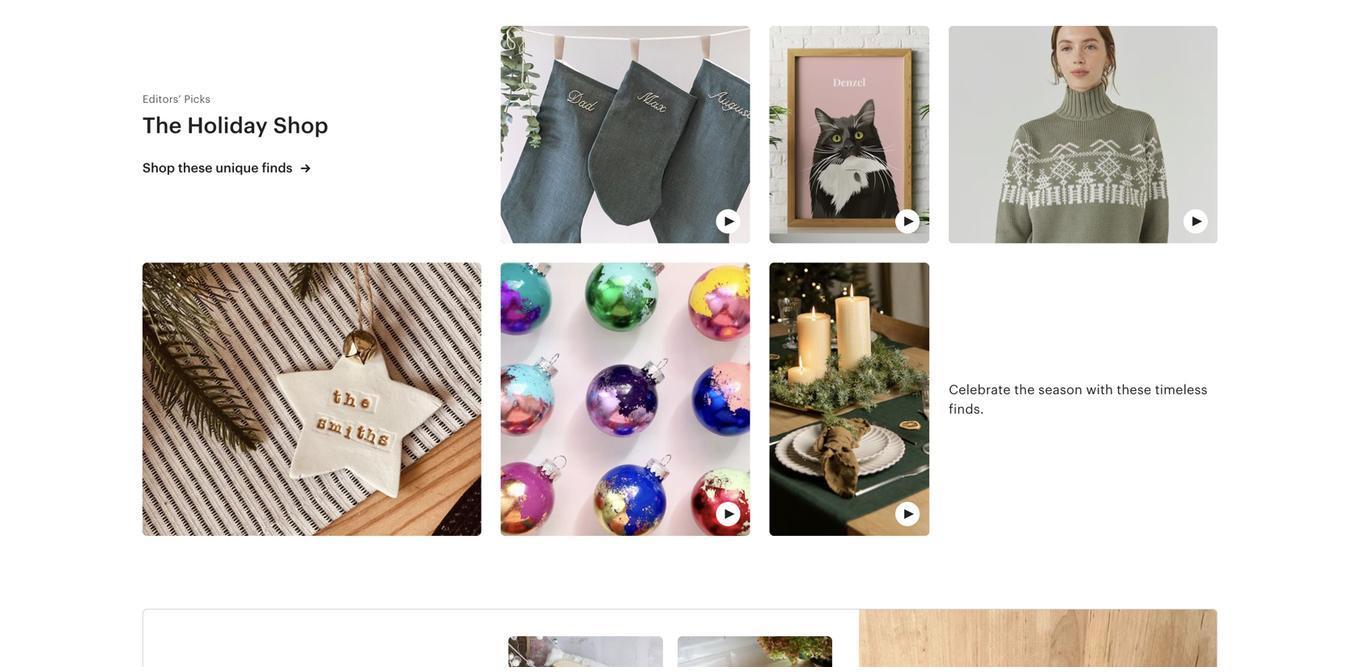 Task type: vqa. For each thing, say whether or not it's contained in the screenshot.
With
yes



Task type: describe. For each thing, give the bounding box(es) containing it.
handmade personalised clay bauble tree decoration, christmas decoration, tree decs, boho decor, bohemian, xmas, noel, decoration gift image
[[142, 263, 481, 536]]

0 horizontal spatial shop
[[142, 161, 175, 175]]

timeless
[[1155, 382, 1208, 397]]

these inside 'shop these unique finds' link
[[178, 161, 212, 175]]

sage green winter fairisle sweater, sustainable merino wool turtleneck sweater, perfect winter gift, fitted chunky patterned knit sweater image
[[949, 26, 1218, 243]]

holiday
[[187, 113, 268, 138]]

the
[[142, 113, 182, 138]]

hand embroidered linen personalized holiday stocking in basil green image
[[501, 26, 750, 243]]

shop these unique finds
[[142, 161, 296, 175]]

custom pet portrait, cat portrait, dog portrait, personalised pet portrait from photo, pet memorial, personalised gift, unique gift, uk & us image
[[770, 26, 929, 243]]

set of 12 multicolored gold leaf christmas ornaments - colorful metallic 2" glass balls image
[[501, 263, 750, 536]]

shop inside editors' picks the holiday shop
[[273, 113, 328, 138]]

season
[[1038, 382, 1083, 397]]

picks
[[184, 93, 210, 105]]

flameware cooking and pizza stone for grill or oven image
[[678, 636, 832, 667]]



Task type: locate. For each thing, give the bounding box(es) containing it.
1 horizontal spatial shop
[[273, 113, 328, 138]]

stocking name tags, stocking tags, christmas gift tags, stocking name tag image
[[508, 636, 663, 667]]

the
[[1014, 382, 1035, 397]]

these right with
[[1117, 382, 1152, 397]]

shop
[[273, 113, 328, 138], [142, 161, 175, 175]]

0 horizontal spatial these
[[178, 161, 212, 175]]

editors' picks the holiday shop
[[142, 93, 328, 138]]

celebrate the season with these timeless finds.
[[949, 382, 1208, 416]]

shop down the 'the'
[[142, 161, 175, 175]]

these left unique
[[178, 161, 212, 175]]

1 vertical spatial these
[[1117, 382, 1152, 397]]

shop these unique finds link
[[142, 159, 481, 177]]

0 vertical spatial shop
[[273, 113, 328, 138]]

shop up 'shop these unique finds' link at the top left
[[273, 113, 328, 138]]

unique
[[216, 161, 259, 175]]

with
[[1086, 382, 1113, 397]]

0 vertical spatial these
[[178, 161, 212, 175]]

these
[[178, 161, 212, 175], [1117, 382, 1152, 397]]

editors'
[[142, 93, 181, 105]]

finds
[[262, 161, 293, 175]]

finds.
[[949, 402, 984, 416]]

1 horizontal spatial these
[[1117, 382, 1152, 397]]

celebrate
[[949, 382, 1011, 397]]

holiday table runner, table setting, farmhouse table setting, custom size, christmas runner, natural table decor, soft table runner image
[[770, 263, 929, 536]]

1 vertical spatial shop
[[142, 161, 175, 175]]

these inside celebrate the season with these timeless finds.
[[1117, 382, 1152, 397]]



